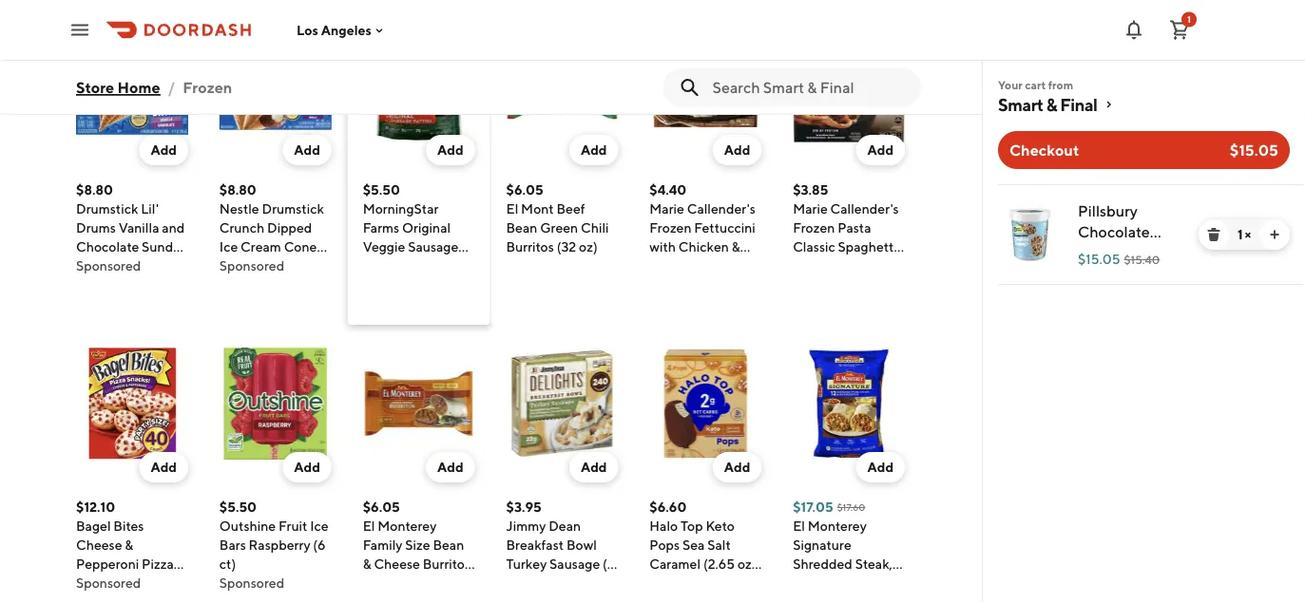 Task type: describe. For each thing, give the bounding box(es) containing it.
×
[[1245, 227, 1251, 242]]

shredded
[[793, 557, 853, 572]]

home
[[117, 78, 160, 96]]

caramel
[[650, 557, 701, 572]]

burritos inside $6.05 el mont beef bean green chili burritos (32 oz)
[[506, 239, 554, 255]]

cart
[[1025, 78, 1046, 91]]

morningstar
[[363, 201, 439, 217]]

$12.10
[[76, 500, 115, 515]]

jimmy
[[506, 519, 546, 534]]

pillsbury chocolate chip cookie dough (76 oz)
[[1078, 202, 1174, 283]]

x
[[754, 557, 761, 572]]

frozen for $4.40
[[650, 220, 692, 236]]

broccoli
[[650, 258, 699, 274]]

bean inside $6.05 el monterey family size bean & cheese burritos (8 ct)
[[433, 538, 464, 553]]

oz) inside $3.95 jimmy dean breakfast bowl turkey sausage (7 oz)
[[506, 576, 525, 591]]

cookie
[[1115, 244, 1164, 262]]

snacks
[[76, 576, 118, 591]]

ct) inside the $12.10 bagel bites cheese & pepperoni pizza snacks party size (40 ct)
[[101, 595, 117, 604]]

Search Smart & Final search field
[[712, 77, 906, 98]]

1 button
[[1161, 11, 1199, 49]]

lil'
[[141, 201, 159, 217]]

smart
[[998, 94, 1043, 115]]

add for marie callender's frozen fettuccini with chicken & broccoli (13 oz)
[[724, 142, 750, 158]]

bowl inside $3.85 marie callender's frozen pasta classic spaghetti & meatball bowl (12.4 oz)
[[861, 258, 891, 274]]

$6.05 for mont
[[506, 182, 543, 198]]

sausage inside $3.95 jimmy dean breakfast bowl turkey sausage (7 oz)
[[550, 557, 600, 572]]

halo top keto pops sea salt caramel (2.65 oz x 4 ct) image
[[650, 348, 762, 460]]

pillsbury chocolate chip cookie dough (76 oz) image
[[1002, 206, 1059, 263]]

oz) inside $4.40 marie callender's frozen fettuccini with chicken & broccoli (13 oz)
[[722, 258, 741, 274]]

$15.05 for $15.05
[[1230, 141, 1279, 159]]

add one to cart image
[[1267, 227, 1282, 242]]

pizza
[[142, 557, 174, 572]]

frozen for $3.85
[[793, 220, 835, 236]]

bars
[[219, 538, 246, 553]]

add for outshine fruit ice bars raspberry (6 ct)
[[294, 460, 320, 475]]

chocolate inside $8.80 drumstick lil' drums vanilla and chocolate sundae cones variety pack (12 ct)
[[76, 239, 139, 255]]

bites
[[113, 519, 144, 534]]

marie callender's frozen pasta classic spaghetti & meatball bowl (12.4 oz) image
[[793, 30, 905, 143]]

size inside the $12.10 bagel bites cheese & pepperoni pizza snacks party size (40 ct)
[[156, 576, 181, 591]]

vanilla
[[119, 220, 159, 236]]

fruit
[[279, 519, 307, 534]]

(76
[[1128, 265, 1150, 283]]

pasta
[[838, 220, 871, 236]]

ct) inside $6.60 halo top keto pops sea salt caramel (2.65 oz x 4 ct)
[[660, 576, 677, 591]]

store home / frozen
[[76, 78, 232, 96]]

bagel
[[76, 519, 111, 534]]

el for el mont beef bean green chili burritos (32 oz)
[[506, 201, 518, 217]]

outshine fruit ice bars raspberry (6 ct) image
[[219, 348, 332, 460]]

sponsored for cones
[[76, 258, 141, 274]]

size inside $6.05 el monterey family size bean & cheese burritos (8 ct)
[[405, 538, 430, 553]]

ct) inside $8.80 drumstick lil' drums vanilla and chocolate sundae cones variety pack (12 ct)
[[128, 277, 145, 293]]

bean inside $6.05 el mont beef bean green chili burritos (32 oz)
[[506, 220, 537, 236]]

monterey inside $17.05 $17.60 el monterey signature shredded steak, cheese & rice burritos (3.6 lb)
[[808, 519, 867, 534]]

$5.50 for $5.50 outshine fruit ice bars raspberry (6 ct) sponsored
[[219, 500, 257, 515]]

(40
[[76, 595, 98, 604]]

spaghetti
[[838, 239, 897, 255]]

halo
[[650, 519, 678, 534]]

steak,
[[855, 557, 893, 572]]

$6.05 el mont beef bean green chili burritos (32 oz)
[[506, 182, 609, 255]]

add for marie callender's frozen pasta classic spaghetti & meatball bowl (12.4 oz)
[[868, 142, 894, 158]]

oz) inside $6.05 el mont beef bean green chili burritos (32 oz)
[[579, 239, 598, 255]]

(2.65
[[703, 557, 735, 572]]

frozen for store
[[183, 78, 232, 96]]

meatball
[[804, 258, 858, 274]]

bowl inside $3.95 jimmy dean breakfast bowl turkey sausage (7 oz)
[[566, 538, 597, 553]]

$5.50 for $5.50 morningstar farms original veggie sausage patties (6 ct)
[[363, 182, 400, 198]]

with
[[650, 239, 676, 255]]

rice
[[853, 576, 880, 591]]

open menu image
[[68, 19, 91, 41]]

drumstick lil' drums vanilla and chocolate sundae cones variety pack (12 ct) image
[[76, 30, 188, 143]]

cheese for el monterey family size bean & cheese burritos (8 ct)
[[374, 557, 420, 572]]

drumstick inside $8.80 drumstick lil' drums vanilla and chocolate sundae cones variety pack (12 ct)
[[76, 201, 138, 217]]

patties
[[363, 258, 405, 274]]

4
[[650, 576, 658, 591]]

from
[[1048, 78, 1073, 91]]

salt
[[707, 538, 731, 553]]

party
[[121, 576, 153, 591]]

$17.60
[[837, 502, 865, 513]]

(13
[[702, 258, 719, 274]]

cones inside $8.80 drumstick lil' drums vanilla and chocolate sundae cones variety pack (12 ct)
[[76, 258, 115, 274]]

dipped
[[267, 220, 312, 236]]

classic
[[793, 239, 835, 255]]

family
[[363, 538, 403, 553]]

cheese for el monterey signature shredded steak, cheese & rice burritos (3.6 lb)
[[793, 576, 839, 591]]

sea
[[682, 538, 705, 553]]

$8.80 drumstick lil' drums vanilla and chocolate sundae cones variety pack (12 ct)
[[76, 182, 188, 293]]

oz) inside 'pillsbury chocolate chip cookie dough (76 oz)'
[[1153, 265, 1174, 283]]

(3.6
[[843, 595, 867, 604]]

turkey
[[506, 557, 547, 572]]

drumstick inside $8.80 nestle drumstick crunch dipped ice cream cones variety pack (8 ct)
[[262, 201, 324, 217]]

ct) inside $5.50 morningstar farms original veggie sausage patties (6 ct)
[[423, 258, 440, 274]]

veggie
[[363, 239, 405, 255]]

$3.85
[[793, 182, 828, 198]]

nestle
[[219, 201, 259, 217]]

green
[[540, 220, 578, 236]]

$3.85 marie callender's frozen pasta classic spaghetti & meatball bowl (12.4 oz)
[[793, 182, 899, 293]]

add for bagel bites cheese & pepperoni pizza snacks party size (40 ct)
[[151, 460, 177, 475]]

sundae
[[142, 239, 188, 255]]

farms
[[363, 220, 399, 236]]

1 ×
[[1238, 227, 1251, 242]]

pepperoni
[[76, 557, 139, 572]]

$17.05 $17.60 el monterey signature shredded steak, cheese & rice burritos (3.6 lb)
[[793, 500, 893, 604]]

notification bell image
[[1123, 19, 1145, 41]]

add for jimmy dean breakfast bowl turkey sausage (7 oz)
[[581, 460, 607, 475]]

chocolate inside 'pillsbury chocolate chip cookie dough (76 oz)'
[[1078, 223, 1150, 241]]

callender's for pasta
[[830, 201, 899, 217]]

add for drumstick lil' drums vanilla and chocolate sundae cones variety pack (12 ct)
[[151, 142, 177, 158]]

(12.4
[[793, 277, 821, 293]]

raspberry
[[249, 538, 310, 553]]

pack inside $8.80 drumstick lil' drums vanilla and chocolate sundae cones variety pack (12 ct)
[[76, 277, 106, 293]]

oz
[[738, 557, 752, 572]]

(7
[[603, 557, 614, 572]]

callender's for fettuccini
[[687, 201, 756, 217]]

dean
[[549, 519, 581, 534]]

checkout
[[1010, 141, 1079, 159]]

los angeles button
[[297, 22, 387, 38]]

add for nestle drumstick crunch dipped ice cream cones variety pack (8 ct)
[[294, 142, 320, 158]]



Task type: vqa. For each thing, say whether or not it's contained in the screenshot.
the rightmost Chocolate
yes



Task type: locate. For each thing, give the bounding box(es) containing it.
ct) down original
[[423, 258, 440, 274]]

0 vertical spatial (6
[[408, 258, 421, 274]]

chili
[[581, 220, 609, 236]]

1 drumstick from the left
[[76, 201, 138, 217]]

0 horizontal spatial variety
[[118, 258, 161, 274]]

& down the from
[[1046, 94, 1057, 115]]

& down fettuccini
[[732, 239, 740, 255]]

add up fettuccini
[[724, 142, 750, 158]]

marie inside $4.40 marie callender's frozen fettuccini with chicken & broccoli (13 oz)
[[650, 201, 684, 217]]

sponsored down cream
[[219, 258, 284, 274]]

1 horizontal spatial cheese
[[374, 557, 420, 572]]

morningstar farms original veggie sausage patties (6 ct) image
[[363, 30, 475, 143]]

1 horizontal spatial drumstick
[[262, 201, 324, 217]]

0 horizontal spatial $15.05
[[1078, 251, 1120, 267]]

1 horizontal spatial bean
[[506, 220, 537, 236]]

cheese inside $6.05 el monterey family size bean & cheese burritos (8 ct)
[[374, 557, 420, 572]]

remove item from cart image
[[1206, 227, 1222, 242]]

oz) right (76
[[1153, 265, 1174, 283]]

2 vertical spatial cheese
[[793, 576, 839, 591]]

add up 'beef'
[[581, 142, 607, 158]]

0 horizontal spatial cheese
[[76, 538, 122, 553]]

$3.95 jimmy dean breakfast bowl turkey sausage (7 oz)
[[506, 500, 614, 591]]

callender's inside $3.85 marie callender's frozen pasta classic spaghetti & meatball bowl (12.4 oz)
[[830, 201, 899, 217]]

bean
[[506, 220, 537, 236], [433, 538, 464, 553]]

0 horizontal spatial chocolate
[[76, 239, 139, 255]]

(8 inside $8.80 nestle drumstick crunch dipped ice cream cones variety pack (8 ct)
[[297, 258, 310, 274]]

cones up (12
[[76, 258, 115, 274]]

1 horizontal spatial monterey
[[808, 519, 867, 534]]

0 vertical spatial $5.50
[[363, 182, 400, 198]]

dough
[[1078, 265, 1125, 283]]

ct) right (12
[[128, 277, 145, 293]]

sponsored down bars
[[219, 576, 284, 591]]

add up the dipped
[[294, 142, 320, 158]]

1 variety from the left
[[118, 258, 161, 274]]

$8.80 inside $8.80 drumstick lil' drums vanilla and chocolate sundae cones variety pack (12 ct)
[[76, 182, 113, 198]]

2 $8.80 from the left
[[219, 182, 256, 198]]

ct) down bars
[[219, 557, 236, 572]]

beef
[[557, 201, 585, 217]]

size
[[405, 538, 430, 553], [156, 576, 181, 591]]

cheese
[[76, 538, 122, 553], [374, 557, 420, 572], [793, 576, 839, 591]]

bean down mont on the left of the page
[[506, 220, 537, 236]]

1 vertical spatial 1
[[1238, 227, 1243, 242]]

chocolate down pillsbury
[[1078, 223, 1150, 241]]

0 horizontal spatial marie
[[650, 201, 684, 217]]

ice
[[219, 239, 238, 255], [310, 519, 329, 534]]

burritos down shredded on the bottom of the page
[[793, 595, 841, 604]]

chocolate down drums
[[76, 239, 139, 255]]

monterey up family
[[378, 519, 437, 534]]

& inside $17.05 $17.60 el monterey signature shredded steak, cheese & rice burritos (3.6 lb)
[[842, 576, 850, 591]]

$5.50 inside $5.50 morningstar farms original veggie sausage patties (6 ct)
[[363, 182, 400, 198]]

1 for 1 ×
[[1238, 227, 1243, 242]]

nestle drumstick crunch dipped ice cream cones variety pack (8 ct) image
[[219, 30, 332, 143]]

1 horizontal spatial el
[[506, 201, 518, 217]]

& inside $6.05 el monterey family size bean & cheese burritos (8 ct)
[[363, 557, 371, 572]]

el left mont on the left of the page
[[506, 201, 518, 217]]

smart & final
[[998, 94, 1097, 115]]

add up $17.05 $17.60 el monterey signature shredded steak, cheese & rice burritos (3.6 lb)
[[868, 460, 894, 475]]

0 horizontal spatial $6.05
[[363, 500, 400, 515]]

0 horizontal spatial cones
[[76, 258, 115, 274]]

1 vertical spatial burritos
[[423, 557, 471, 572]]

0 vertical spatial 1
[[1187, 14, 1191, 25]]

1 vertical spatial size
[[156, 576, 181, 591]]

el inside $6.05 el monterey family size bean & cheese burritos (8 ct)
[[363, 519, 375, 534]]

keto
[[706, 519, 735, 534]]

1 vertical spatial $15.05
[[1078, 251, 1120, 267]]

sausage
[[408, 239, 459, 255], [550, 557, 600, 572]]

burritos down green
[[506, 239, 554, 255]]

burritos inside $6.05 el monterey family size bean & cheese burritos (8 ct)
[[423, 557, 471, 572]]

drumstick up drums
[[76, 201, 138, 217]]

signature
[[793, 538, 852, 553]]

add for halo top keto pops sea salt caramel (2.65 oz x 4 ct)
[[724, 460, 750, 475]]

size right family
[[405, 538, 430, 553]]

1 vertical spatial pack
[[76, 277, 106, 293]]

el monterey family size bean & cheese burritos (8 ct) image
[[363, 348, 475, 460]]

marie down $3.85
[[793, 201, 828, 217]]

1 vertical spatial ice
[[310, 519, 329, 534]]

$8.80 up drums
[[76, 182, 113, 198]]

add up dean at left bottom
[[581, 460, 607, 475]]

ice inside $5.50 outshine fruit ice bars raspberry (6 ct) sponsored
[[310, 519, 329, 534]]

$6.05 inside $6.05 el mont beef bean green chili burritos (32 oz)
[[506, 182, 543, 198]]

0 vertical spatial $6.05
[[506, 182, 543, 198]]

$4.40
[[650, 182, 687, 198]]

$8.80 inside $8.80 nestle drumstick crunch dipped ice cream cones variety pack (8 ct)
[[219, 182, 256, 198]]

0 vertical spatial bowl
[[861, 258, 891, 274]]

marie for marie callender's frozen pasta classic spaghetti & meatball bowl (12.4 oz)
[[793, 201, 828, 217]]

0 horizontal spatial ice
[[219, 239, 238, 255]]

0 horizontal spatial size
[[156, 576, 181, 591]]

$5.50 inside $5.50 outshine fruit ice bars raspberry (6 ct) sponsored
[[219, 500, 257, 515]]

& inside $4.40 marie callender's frozen fettuccini with chicken & broccoli (13 oz)
[[732, 239, 740, 255]]

cheese inside the $12.10 bagel bites cheese & pepperoni pizza snacks party size (40 ct)
[[76, 538, 122, 553]]

callender's up pasta
[[830, 201, 899, 217]]

& inside the $12.10 bagel bites cheese & pepperoni pizza snacks party size (40 ct)
[[125, 538, 133, 553]]

store
[[76, 78, 114, 96]]

1 horizontal spatial burritos
[[506, 239, 554, 255]]

(8
[[297, 258, 310, 274], [363, 576, 375, 591]]

& inside $3.85 marie callender's frozen pasta classic spaghetti & meatball bowl (12.4 oz)
[[793, 258, 801, 274]]

1 vertical spatial cheese
[[374, 557, 420, 572]]

bowl down dean at left bottom
[[566, 538, 597, 553]]

& down bites
[[125, 538, 133, 553]]

$6.05 inside $6.05 el monterey family size bean & cheese burritos (8 ct)
[[363, 500, 400, 515]]

1 items, open order cart image
[[1168, 19, 1191, 41]]

$5.50 outshine fruit ice bars raspberry (6 ct) sponsored
[[219, 500, 329, 591]]

los
[[297, 22, 318, 38]]

ct)
[[313, 258, 329, 274], [423, 258, 440, 274], [128, 277, 145, 293], [219, 557, 236, 572], [378, 576, 394, 591], [660, 576, 677, 591], [101, 595, 117, 604]]

add up keto at the bottom of page
[[724, 460, 750, 475]]

callender's inside $4.40 marie callender's frozen fettuccini with chicken & broccoli (13 oz)
[[687, 201, 756, 217]]

pops
[[650, 538, 680, 553]]

variety inside $8.80 nestle drumstick crunch dipped ice cream cones variety pack (8 ct)
[[219, 258, 262, 274]]

el inside $17.05 $17.60 el monterey signature shredded steak, cheese & rice burritos (3.6 lb)
[[793, 519, 805, 534]]

variety inside $8.80 drumstick lil' drums vanilla and chocolate sundae cones variety pack (12 ct)
[[118, 258, 161, 274]]

breakfast
[[506, 538, 564, 553]]

0 horizontal spatial bean
[[433, 538, 464, 553]]

add for el monterey family size bean & cheese burritos (8 ct)
[[437, 460, 464, 475]]

1 horizontal spatial $6.05
[[506, 182, 543, 198]]

1 horizontal spatial variety
[[219, 258, 262, 274]]

mont
[[521, 201, 554, 217]]

0 horizontal spatial 1
[[1187, 14, 1191, 25]]

1 vertical spatial $6.05
[[363, 500, 400, 515]]

oz) down chili
[[579, 239, 598, 255]]

$15.05 $15.40
[[1078, 251, 1160, 267]]

$5.50 up morningstar
[[363, 182, 400, 198]]

callender's up fettuccini
[[687, 201, 756, 217]]

$15.05 for $15.05 $15.40
[[1078, 251, 1120, 267]]

0 vertical spatial pack
[[265, 258, 295, 274]]

el mont beef bean green chili burritos (32 oz) image
[[506, 30, 618, 143]]

$4.40 marie callender's frozen fettuccini with chicken & broccoli (13 oz)
[[650, 182, 756, 274]]

bowl down spaghetti
[[861, 258, 891, 274]]

(6 right raspberry
[[313, 538, 326, 553]]

1 marie from the left
[[650, 201, 684, 217]]

cheese inside $17.05 $17.60 el monterey signature shredded steak, cheese & rice burritos (3.6 lb)
[[793, 576, 839, 591]]

$6.05 up mont on the left of the page
[[506, 182, 543, 198]]

lb)
[[869, 595, 886, 604]]

$8.80 for $8.80 drumstick lil' drums vanilla and chocolate sundae cones variety pack (12 ct)
[[76, 182, 113, 198]]

sponsored inside $5.50 outshine fruit ice bars raspberry (6 ct) sponsored
[[219, 576, 284, 591]]

$6.05 el monterey family size bean & cheese burritos (8 ct)
[[363, 500, 471, 591]]

add up $6.05 el monterey family size bean & cheese burritos (8 ct) in the left of the page
[[437, 460, 464, 475]]

drums
[[76, 220, 116, 236]]

1 horizontal spatial callender's
[[830, 201, 899, 217]]

ice right fruit
[[310, 519, 329, 534]]

$5.50 morningstar farms original veggie sausage patties (6 ct)
[[363, 182, 459, 274]]

los angeles
[[297, 22, 372, 38]]

1 $8.80 from the left
[[76, 182, 113, 198]]

callender's
[[687, 201, 756, 217], [830, 201, 899, 217]]

ice down crunch
[[219, 239, 238, 255]]

your
[[998, 78, 1023, 91]]

0 horizontal spatial $5.50
[[219, 500, 257, 515]]

sausage down original
[[408, 239, 459, 255]]

oz) down 'meatball'
[[824, 277, 843, 293]]

cones inside $8.80 nestle drumstick crunch dipped ice cream cones variety pack (8 ct)
[[284, 239, 323, 255]]

$15.40
[[1124, 253, 1160, 266]]

0 vertical spatial $15.05
[[1230, 141, 1279, 159]]

0 vertical spatial cheese
[[76, 538, 122, 553]]

$15.05
[[1230, 141, 1279, 159], [1078, 251, 1120, 267]]

cheese down family
[[374, 557, 420, 572]]

1 horizontal spatial $15.05
[[1230, 141, 1279, 159]]

add for el monterey signature shredded steak, cheese & rice burritos (3.6 lb)
[[868, 460, 894, 475]]

fettuccini
[[694, 220, 756, 236]]

variety
[[118, 258, 161, 274], [219, 258, 262, 274]]

sponsored down the "pepperoni"
[[76, 576, 141, 591]]

frozen inside $4.40 marie callender's frozen fettuccini with chicken & broccoli (13 oz)
[[650, 220, 692, 236]]

1 callender's from the left
[[687, 201, 756, 217]]

0 vertical spatial bean
[[506, 220, 537, 236]]

add
[[151, 142, 177, 158], [294, 142, 320, 158], [437, 142, 464, 158], [581, 142, 607, 158], [724, 142, 750, 158], [868, 142, 894, 158], [151, 460, 177, 475], [294, 460, 320, 475], [437, 460, 464, 475], [581, 460, 607, 475], [724, 460, 750, 475], [868, 460, 894, 475]]

0 horizontal spatial (8
[[297, 258, 310, 274]]

0 vertical spatial (8
[[297, 258, 310, 274]]

el inside $6.05 el mont beef bean green chili burritos (32 oz)
[[506, 201, 518, 217]]

variety up (12
[[118, 258, 161, 274]]

original
[[402, 220, 451, 236]]

ct) down family
[[378, 576, 394, 591]]

$8.80 nestle drumstick crunch dipped ice cream cones variety pack (8 ct)
[[219, 182, 329, 274]]

add up lil'
[[151, 142, 177, 158]]

outshine
[[219, 519, 276, 534]]

add up morningstar
[[437, 142, 464, 158]]

(8 down family
[[363, 576, 375, 591]]

monterey inside $6.05 el monterey family size bean & cheese burritos (8 ct)
[[378, 519, 437, 534]]

$5.50 up outshine on the left of page
[[219, 500, 257, 515]]

1 vertical spatial $5.50
[[219, 500, 257, 515]]

$6.05 for monterey
[[363, 500, 400, 515]]

bagel bites cheese & pepperoni pizza snacks party size (40 ct) image
[[76, 348, 188, 460]]

1 left ×
[[1238, 227, 1243, 242]]

cones down the dipped
[[284, 239, 323, 255]]

ct) inside $8.80 nestle drumstick crunch dipped ice cream cones variety pack (8 ct)
[[313, 258, 329, 274]]

drumstick up the dipped
[[262, 201, 324, 217]]

0 horizontal spatial sausage
[[408, 239, 459, 255]]

(6 inside $5.50 morningstar farms original veggie sausage patties (6 ct)
[[408, 258, 421, 274]]

cones
[[284, 239, 323, 255], [76, 258, 115, 274]]

bean right family
[[433, 538, 464, 553]]

(32
[[557, 239, 576, 255]]

smart & final link
[[998, 93, 1290, 116]]

oz) inside $3.85 marie callender's frozen pasta classic spaghetti & meatball bowl (12.4 oz)
[[824, 277, 843, 293]]

1 vertical spatial (6
[[313, 538, 326, 553]]

angeles
[[321, 22, 372, 38]]

marie callender's frozen fettuccini with chicken & broccoli (13 oz) image
[[650, 30, 762, 143]]

$6.60
[[650, 500, 687, 515]]

sponsored for party
[[76, 576, 141, 591]]

1 vertical spatial cones
[[76, 258, 115, 274]]

cheese down bagel
[[76, 538, 122, 553]]

your cart from
[[998, 78, 1073, 91]]

0 horizontal spatial bowl
[[566, 538, 597, 553]]

2 horizontal spatial el
[[793, 519, 805, 534]]

add for el mont beef bean green chili burritos (32 oz)
[[581, 142, 607, 158]]

burritos inside $17.05 $17.60 el monterey signature shredded steak, cheese & rice burritos (3.6 lb)
[[793, 595, 841, 604]]

oz) down turkey on the left
[[506, 576, 525, 591]]

& up (12.4
[[793, 258, 801, 274]]

1 monterey from the left
[[378, 519, 437, 534]]

1 horizontal spatial size
[[405, 538, 430, 553]]

sausage inside $5.50 morningstar farms original veggie sausage patties (6 ct)
[[408, 239, 459, 255]]

el up family
[[363, 519, 375, 534]]

(8 down the dipped
[[297, 258, 310, 274]]

store home link
[[76, 68, 160, 106]]

cheese down shredded on the bottom of the page
[[793, 576, 839, 591]]

monterey down $17.60
[[808, 519, 867, 534]]

chocolate
[[1078, 223, 1150, 241], [76, 239, 139, 255]]

variety down cream
[[219, 258, 262, 274]]

2 monterey from the left
[[808, 519, 867, 534]]

crunch
[[219, 220, 264, 236]]

sausage left the (7
[[550, 557, 600, 572]]

1 vertical spatial bean
[[433, 538, 464, 553]]

oz) right '(13'
[[722, 258, 741, 274]]

1 horizontal spatial marie
[[793, 201, 828, 217]]

2 vertical spatial burritos
[[793, 595, 841, 604]]

0 horizontal spatial $8.80
[[76, 182, 113, 198]]

(6 inside $5.50 outshine fruit ice bars raspberry (6 ct) sponsored
[[313, 538, 326, 553]]

$8.80 up nestle
[[219, 182, 256, 198]]

0 horizontal spatial (6
[[313, 538, 326, 553]]

add up fruit
[[294, 460, 320, 475]]

0 vertical spatial cones
[[284, 239, 323, 255]]

marie inside $3.85 marie callender's frozen pasta classic spaghetti & meatball bowl (12.4 oz)
[[793, 201, 828, 217]]

2 callender's from the left
[[830, 201, 899, 217]]

(6
[[408, 258, 421, 274], [313, 538, 326, 553]]

1 vertical spatial (8
[[363, 576, 375, 591]]

1 right notification bell image
[[1187, 14, 1191, 25]]

chicken
[[679, 239, 729, 255]]

1 horizontal spatial (8
[[363, 576, 375, 591]]

0 horizontal spatial el
[[363, 519, 375, 534]]

1 vertical spatial bowl
[[566, 538, 597, 553]]

ct) right 4
[[660, 576, 677, 591]]

el down $17.05
[[793, 519, 805, 534]]

(8 inside $6.05 el monterey family size bean & cheese burritos (8 ct)
[[363, 576, 375, 591]]

add up the $12.10 bagel bites cheese & pepperoni pizza snacks party size (40 ct)
[[151, 460, 177, 475]]

$17.05
[[793, 500, 833, 515]]

0 vertical spatial burritos
[[506, 239, 554, 255]]

& up '(3.6'
[[842, 576, 850, 591]]

marie for marie callender's frozen fettuccini with chicken & broccoli (13 oz)
[[650, 201, 684, 217]]

el
[[506, 201, 518, 217], [363, 519, 375, 534], [793, 519, 805, 534]]

$12.10 bagel bites cheese & pepperoni pizza snacks party size (40 ct)
[[76, 500, 181, 604]]

chip
[[1078, 244, 1111, 262]]

marie down $4.40
[[650, 201, 684, 217]]

0 horizontal spatial drumstick
[[76, 201, 138, 217]]

$3.95
[[506, 500, 542, 515]]

1 inside 1 button
[[1187, 14, 1191, 25]]

2 marie from the left
[[793, 201, 828, 217]]

(12
[[108, 277, 126, 293]]

ct) inside $6.05 el monterey family size bean & cheese burritos (8 ct)
[[378, 576, 394, 591]]

1 horizontal spatial bowl
[[861, 258, 891, 274]]

top
[[681, 519, 703, 534]]

1 horizontal spatial sausage
[[550, 557, 600, 572]]

ct) down the snacks
[[101, 595, 117, 604]]

2 horizontal spatial burritos
[[793, 595, 841, 604]]

size down pizza
[[156, 576, 181, 591]]

pack left (12
[[76, 277, 106, 293]]

2 variety from the left
[[219, 258, 262, 274]]

1 horizontal spatial $5.50
[[363, 182, 400, 198]]

1 horizontal spatial cones
[[284, 239, 323, 255]]

burritos left turkey on the left
[[423, 557, 471, 572]]

sponsored up (12
[[76, 258, 141, 274]]

add up pasta
[[868, 142, 894, 158]]

ct) inside $5.50 outshine fruit ice bars raspberry (6 ct) sponsored
[[219, 557, 236, 572]]

1 vertical spatial sausage
[[550, 557, 600, 572]]

1 horizontal spatial $8.80
[[219, 182, 256, 198]]

0 horizontal spatial callender's
[[687, 201, 756, 217]]

pack down cream
[[265, 258, 295, 274]]

pillsbury
[[1078, 202, 1138, 220]]

0 vertical spatial ice
[[219, 239, 238, 255]]

0 vertical spatial size
[[405, 538, 430, 553]]

0 vertical spatial sausage
[[408, 239, 459, 255]]

monterey
[[378, 519, 437, 534], [808, 519, 867, 534]]

el for el monterey family size bean & cheese burritos (8 ct)
[[363, 519, 375, 534]]

ice inside $8.80 nestle drumstick crunch dipped ice cream cones variety pack (8 ct)
[[219, 239, 238, 255]]

1 horizontal spatial ice
[[310, 519, 329, 534]]

el monterey signature shredded steak, cheese & rice burritos (3.6 lb) image
[[793, 348, 905, 460]]

sponsored for variety
[[219, 258, 284, 274]]

1 for 1
[[1187, 14, 1191, 25]]

& inside "smart & final" link
[[1046, 94, 1057, 115]]

1 horizontal spatial (6
[[408, 258, 421, 274]]

pack inside $8.80 nestle drumstick crunch dipped ice cream cones variety pack (8 ct)
[[265, 258, 295, 274]]

frozen inside $3.85 marie callender's frozen pasta classic spaghetti & meatball bowl (12.4 oz)
[[793, 220, 835, 236]]

$6.60 halo top keto pops sea salt caramel (2.65 oz x 4 ct)
[[650, 500, 761, 591]]

bowl
[[861, 258, 891, 274], [566, 538, 597, 553]]

add button
[[139, 135, 188, 165], [139, 135, 188, 165], [283, 135, 332, 165], [283, 135, 332, 165], [426, 135, 475, 165], [426, 135, 475, 165], [569, 135, 618, 165], [569, 135, 618, 165], [713, 135, 762, 165], [713, 135, 762, 165], [856, 135, 905, 165], [856, 135, 905, 165], [139, 452, 188, 483], [139, 452, 188, 483], [283, 452, 332, 483], [283, 452, 332, 483], [426, 452, 475, 483], [426, 452, 475, 483], [569, 452, 618, 483], [569, 452, 618, 483], [713, 452, 762, 483], [713, 452, 762, 483], [856, 452, 905, 483], [856, 452, 905, 483]]

and
[[162, 220, 185, 236]]

0 horizontal spatial burritos
[[423, 557, 471, 572]]

1 horizontal spatial pack
[[265, 258, 295, 274]]

$8.80 for $8.80 nestle drumstick crunch dipped ice cream cones variety pack (8 ct)
[[219, 182, 256, 198]]

1 horizontal spatial chocolate
[[1078, 223, 1150, 241]]

add for morningstar farms original veggie sausage patties (6 ct)
[[437, 142, 464, 158]]

(6 right patties
[[408, 258, 421, 274]]

2 horizontal spatial cheese
[[793, 576, 839, 591]]

$5.50
[[363, 182, 400, 198], [219, 500, 257, 515]]

final
[[1060, 94, 1097, 115]]

/
[[168, 78, 175, 96]]

1 horizontal spatial 1
[[1238, 227, 1243, 242]]

$6.05 up family
[[363, 500, 400, 515]]

0 horizontal spatial monterey
[[378, 519, 437, 534]]

ct) left patties
[[313, 258, 329, 274]]

2 drumstick from the left
[[262, 201, 324, 217]]

0 horizontal spatial pack
[[76, 277, 106, 293]]

& down family
[[363, 557, 371, 572]]

jimmy dean breakfast bowl turkey sausage (7 oz) image
[[506, 348, 618, 460]]



